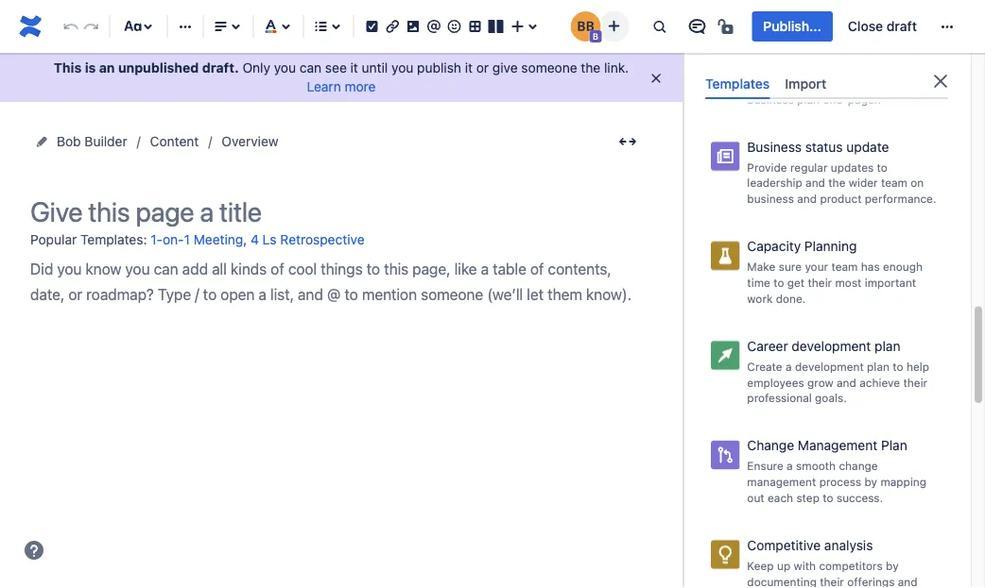 Task type: locate. For each thing, give the bounding box(es) containing it.
1 business from the top
[[747, 39, 802, 55]]

0 vertical spatial your
[[768, 61, 791, 74]]

2 it from the left
[[465, 60, 473, 76]]

to left help
[[893, 360, 903, 374]]

you right until
[[391, 60, 413, 76]]

on-
[[163, 232, 184, 248]]

make
[[747, 261, 775, 274]]

1-
[[151, 232, 163, 248]]

learn more link
[[307, 79, 376, 95]]

draft.
[[202, 60, 239, 76]]

with
[[850, 77, 872, 90], [794, 560, 816, 573]]

competitors
[[819, 560, 883, 573]]

2 you from the left
[[391, 60, 413, 76]]

by inside change management plan ensure a smooth change management process by mapping out each step to success.
[[865, 476, 877, 489]]

their right get
[[808, 276, 832, 289]]

see
[[325, 60, 347, 76]]

the inside business plan one-pager set your company's medium- and long-term strategy with the business plan one-pager.
[[875, 77, 893, 90]]

their
[[808, 276, 832, 289], [903, 376, 927, 389], [820, 576, 844, 589]]

business down publish...
[[747, 39, 802, 55]]

business inside business status update provide regular updates to leadership and the wider team on business and product performance.
[[747, 139, 802, 154]]

the inside this is an unpublished draft. only you can see it until you publish it or give someone the link. learn more
[[581, 60, 600, 76]]

1 vertical spatial by
[[886, 560, 899, 573]]

0 vertical spatial with
[[850, 77, 872, 90]]

their inside capacity planning make sure your team has enough time to get their most important work done.
[[808, 276, 832, 289]]

one-
[[835, 39, 863, 55], [823, 92, 848, 106]]

team up performance.
[[881, 176, 907, 190]]

out
[[747, 492, 764, 505]]

link image
[[381, 15, 404, 38]]

your down planning
[[805, 261, 828, 274]]

publish
[[417, 60, 461, 76]]

your inside capacity planning make sure your team has enough time to get their most important work done.
[[805, 261, 828, 274]]

one- down 'strategy'
[[823, 92, 848, 106]]

0 vertical spatial business
[[747, 92, 794, 106]]

0 horizontal spatial you
[[274, 60, 296, 76]]

0 horizontal spatial the
[[581, 60, 600, 76]]

to inside business status update provide regular updates to leadership and the wider team on business and product performance.
[[877, 161, 888, 174]]

2 business from the top
[[747, 192, 794, 205]]

confluence image
[[15, 11, 45, 42]]

0 vertical spatial the
[[581, 60, 600, 76]]

2 horizontal spatial the
[[875, 77, 893, 90]]

provide
[[747, 161, 787, 174]]

business
[[747, 92, 794, 106], [747, 192, 794, 205]]

your up term
[[768, 61, 791, 74]]

with up pager.
[[850, 77, 872, 90]]

by up offerings
[[886, 560, 899, 573]]

their inside competitive analysis keep up with competitors by documenting their offerings an
[[820, 576, 844, 589]]

grow
[[807, 376, 833, 389]]

business for business status update
[[747, 139, 802, 154]]

a up management
[[787, 460, 793, 473]]

a inside change management plan ensure a smooth change management process by mapping out each step to success.
[[787, 460, 793, 473]]

you left the can
[[274, 60, 296, 76]]

one- down close
[[835, 39, 863, 55]]

1 business from the top
[[747, 92, 794, 106]]

2 vertical spatial the
[[828, 176, 846, 190]]

management
[[747, 476, 816, 489]]

the
[[581, 60, 600, 76], [875, 77, 893, 90], [828, 176, 846, 190]]

is
[[85, 60, 96, 76]]

0 horizontal spatial with
[[794, 560, 816, 573]]

capacity planning make sure your team has enough time to get their most important work done.
[[747, 239, 923, 305]]

change management plan ensure a smooth change management process by mapping out each step to success.
[[747, 438, 926, 505]]

goals.
[[815, 392, 847, 405]]

close
[[848, 18, 883, 34]]

0 vertical spatial their
[[808, 276, 832, 289]]

link.
[[604, 60, 629, 76]]

tab list
[[698, 68, 956, 99]]

1 vertical spatial business
[[747, 192, 794, 205]]

business down long-
[[747, 92, 794, 106]]

your
[[768, 61, 791, 74], [805, 261, 828, 274]]

business down leadership
[[747, 192, 794, 205]]

make page full-width image
[[616, 130, 639, 153]]

0 horizontal spatial it
[[350, 60, 358, 76]]

dismiss image
[[648, 71, 664, 86]]

you
[[274, 60, 296, 76], [391, 60, 413, 76]]

0 horizontal spatial your
[[768, 61, 791, 74]]

professional
[[747, 392, 812, 405]]

only
[[242, 60, 270, 76]]

1 vertical spatial one-
[[823, 92, 848, 106]]

an
[[99, 60, 115, 76]]

to inside capacity planning make sure your team has enough time to get their most important work done.
[[773, 276, 784, 289]]

overview link
[[221, 130, 278, 153]]

1 horizontal spatial with
[[850, 77, 872, 90]]

team up most
[[831, 261, 858, 274]]

on
[[911, 176, 924, 190]]

mapping
[[880, 476, 926, 489]]

with right the up
[[794, 560, 816, 573]]

business for business plan one-pager
[[747, 39, 802, 55]]

the up product
[[828, 176, 846, 190]]

success.
[[837, 492, 883, 505]]

0 vertical spatial business
[[747, 39, 802, 55]]

1 horizontal spatial you
[[391, 60, 413, 76]]

0 vertical spatial team
[[881, 176, 907, 190]]

documenting
[[747, 576, 817, 589]]

it
[[350, 60, 358, 76], [465, 60, 473, 76]]

layouts image
[[484, 15, 507, 38]]

by
[[865, 476, 877, 489], [886, 560, 899, 573]]

redo ⌘⇧z image
[[80, 15, 103, 38]]

publish... button
[[752, 11, 833, 42]]

a
[[786, 360, 792, 374], [787, 460, 793, 473]]

career development plan create a development plan to help employees grow and achieve their professional goals.
[[747, 338, 929, 405]]

popular templates: 1-on-1 meeting , 4 ls retrospective
[[30, 232, 365, 248]]

the down medium-
[[875, 77, 893, 90]]

pager
[[863, 39, 899, 55]]

import
[[785, 76, 826, 91]]

pager.
[[848, 92, 881, 106]]

1 vertical spatial your
[[805, 261, 828, 274]]

their inside career development plan create a development plan to help employees grow and achieve their professional goals.
[[903, 376, 927, 389]]

business up the provide
[[747, 139, 802, 154]]

no restrictions image
[[716, 15, 739, 38]]

to inside career development plan create a development plan to help employees grow and achieve their professional goals.
[[893, 360, 903, 374]]

to down process
[[823, 492, 833, 505]]

1 horizontal spatial team
[[881, 176, 907, 190]]

plan
[[881, 438, 907, 454]]

their down help
[[903, 376, 927, 389]]

process
[[819, 476, 861, 489]]

updates
[[831, 161, 874, 174]]

keep
[[747, 560, 774, 573]]

2 business from the top
[[747, 139, 802, 154]]

1 vertical spatial with
[[794, 560, 816, 573]]

a inside career development plan create a development plan to help employees grow and achieve their professional goals.
[[786, 360, 792, 374]]

to up wider
[[877, 161, 888, 174]]

1 horizontal spatial it
[[465, 60, 473, 76]]

a up employees
[[786, 360, 792, 374]]

action item image
[[360, 15, 383, 38]]

it right the see
[[350, 60, 358, 76]]

0 vertical spatial by
[[865, 476, 877, 489]]

1-on-1 meeting button
[[151, 225, 243, 256]]

overview
[[221, 134, 278, 149]]

1 vertical spatial a
[[787, 460, 793, 473]]

business inside business plan one-pager set your company's medium- and long-term strategy with the business plan one-pager.
[[747, 92, 794, 106]]

achieve
[[860, 376, 900, 389]]

1 horizontal spatial the
[[828, 176, 846, 190]]

1 you from the left
[[274, 60, 296, 76]]

1 vertical spatial their
[[903, 376, 927, 389]]

1 vertical spatial the
[[875, 77, 893, 90]]

and
[[906, 61, 926, 74], [806, 176, 825, 190], [797, 192, 817, 205], [837, 376, 856, 389]]

1 vertical spatial team
[[831, 261, 858, 274]]

2 vertical spatial their
[[820, 576, 844, 589]]

by up success.
[[865, 476, 877, 489]]

to left get
[[773, 276, 784, 289]]

give
[[492, 60, 518, 76]]

medium-
[[855, 61, 903, 74]]

this is an unpublished draft. only you can see it until you publish it or give someone the link. learn more
[[54, 60, 629, 95]]

analysis
[[824, 538, 873, 554]]

a for change
[[787, 460, 793, 473]]

a for career
[[786, 360, 792, 374]]

leadership
[[747, 176, 802, 190]]

1 vertical spatial business
[[747, 139, 802, 154]]

1 horizontal spatial by
[[886, 560, 899, 573]]

their down the competitors
[[820, 576, 844, 589]]

with inside business plan one-pager set your company's medium- and long-term strategy with the business plan one-pager.
[[850, 77, 872, 90]]

business
[[747, 39, 802, 55], [747, 139, 802, 154]]

0 horizontal spatial team
[[831, 261, 858, 274]]

the left link.
[[581, 60, 600, 76]]

team inside capacity planning make sure your team has enough time to get their most important work done.
[[831, 261, 858, 274]]

regular
[[790, 161, 828, 174]]

1 horizontal spatial your
[[805, 261, 828, 274]]

0 vertical spatial a
[[786, 360, 792, 374]]

0 horizontal spatial by
[[865, 476, 877, 489]]

tab list containing templates
[[698, 68, 956, 99]]

business inside business plan one-pager set your company's medium- and long-term strategy with the business plan one-pager.
[[747, 39, 802, 55]]

has
[[861, 261, 880, 274]]

it left "or"
[[465, 60, 473, 76]]



Task type: vqa. For each thing, say whether or not it's contained in the screenshot.
capacity planning make sure your team has enough time to get their most important work done.
yes



Task type: describe. For each thing, give the bounding box(es) containing it.
help
[[906, 360, 929, 374]]

business plan one-pager set your company's medium- and long-term strategy with the business plan one-pager.
[[747, 39, 926, 106]]

done.
[[776, 292, 806, 305]]

business status update provide regular updates to leadership and the wider team on business and product performance.
[[747, 139, 936, 205]]

someone
[[521, 60, 577, 76]]

offerings
[[847, 576, 895, 589]]

ensure
[[747, 460, 783, 473]]

important
[[865, 276, 916, 289]]

or
[[476, 60, 489, 76]]

set
[[747, 61, 765, 74]]

change
[[747, 438, 794, 454]]

more formatting image
[[174, 15, 197, 38]]

up
[[777, 560, 790, 573]]

bob
[[57, 134, 81, 149]]

4
[[251, 232, 259, 248]]

term
[[775, 77, 800, 90]]

step
[[796, 492, 820, 505]]

draft
[[887, 18, 917, 34]]

update
[[846, 139, 889, 154]]

management
[[798, 438, 877, 454]]

wider
[[849, 176, 878, 190]]

4 ls retrospective button
[[251, 225, 365, 256]]

bob builder image
[[570, 11, 601, 42]]

0 vertical spatial one-
[[835, 39, 863, 55]]

more image
[[936, 15, 959, 38]]

business inside business status update provide regular updates to leadership and the wider team on business and product performance.
[[747, 192, 794, 205]]

,
[[243, 232, 247, 247]]

can
[[300, 60, 322, 76]]

employees
[[747, 376, 804, 389]]

enough
[[883, 261, 923, 274]]

long-
[[747, 77, 775, 90]]

Give this page a title text field
[[30, 197, 645, 228]]

and inside career development plan create a development plan to help employees grow and achieve their professional goals.
[[837, 376, 856, 389]]

1 vertical spatial development
[[795, 360, 864, 374]]

performance.
[[865, 192, 936, 205]]

the inside business status update provide regular updates to leadership and the wider team on business and product performance.
[[828, 176, 846, 190]]

unpublished
[[118, 60, 199, 76]]

strategy
[[803, 77, 847, 90]]

your inside business plan one-pager set your company's medium- and long-term strategy with the business plan one-pager.
[[768, 61, 791, 74]]

until
[[362, 60, 388, 76]]

team inside business status update provide regular updates to leadership and the wider team on business and product performance.
[[881, 176, 907, 190]]

templates
[[705, 76, 770, 91]]

1
[[184, 232, 190, 248]]

each
[[768, 492, 793, 505]]

builder
[[85, 134, 127, 149]]

popular
[[30, 232, 77, 247]]

smooth
[[796, 460, 836, 473]]

capacity
[[747, 239, 801, 254]]

to inside change management plan ensure a smooth change management process by mapping out each step to success.
[[823, 492, 833, 505]]

confluence image
[[15, 11, 45, 42]]

learn
[[307, 79, 341, 95]]

with inside competitive analysis keep up with competitors by documenting their offerings an
[[794, 560, 816, 573]]

ls
[[262, 232, 277, 248]]

and inside business plan one-pager set your company's medium- and long-term strategy with the business plan one-pager.
[[906, 61, 926, 74]]

retrospective
[[280, 232, 365, 248]]

templates:
[[80, 232, 147, 247]]

add image, video, or file image
[[402, 15, 424, 38]]

1 it from the left
[[350, 60, 358, 76]]

product
[[820, 192, 862, 205]]

competitive analysis keep up with competitors by documenting their offerings an
[[747, 538, 918, 589]]

bob builder link
[[57, 130, 127, 153]]

planning
[[804, 239, 857, 254]]

0 vertical spatial development
[[792, 338, 871, 354]]

create
[[747, 360, 782, 374]]

move this page image
[[34, 134, 49, 149]]

competitive
[[747, 538, 821, 554]]

lists image
[[310, 15, 332, 38]]

mention image
[[422, 15, 445, 38]]

publish...
[[763, 18, 821, 34]]

content link
[[150, 130, 199, 153]]

this
[[54, 60, 82, 76]]

work
[[747, 292, 773, 305]]

invite to edit image
[[603, 15, 625, 37]]

text styles image
[[121, 15, 144, 38]]

Main content area, start typing to enter text. text field
[[30, 256, 645, 308]]

company's
[[795, 61, 852, 74]]

time
[[747, 276, 770, 289]]

close draft
[[848, 18, 917, 34]]

undo ⌘z image
[[59, 15, 82, 38]]

get
[[787, 276, 805, 289]]

help image
[[23, 540, 45, 562]]

close draft button
[[836, 11, 928, 42]]

by inside competitive analysis keep up with competitors by documenting their offerings an
[[886, 560, 899, 573]]

more
[[345, 79, 376, 95]]

meeting
[[194, 232, 243, 248]]

bob builder
[[57, 134, 127, 149]]

most
[[835, 276, 862, 289]]

find and replace image
[[648, 15, 671, 38]]

sure
[[779, 261, 802, 274]]

comment icon image
[[686, 15, 708, 38]]

content
[[150, 134, 199, 149]]

emoji image
[[443, 15, 466, 38]]

table image
[[464, 15, 486, 38]]

align left image
[[209, 15, 232, 38]]

career
[[747, 338, 788, 354]]

close templates and import image
[[929, 70, 952, 93]]



